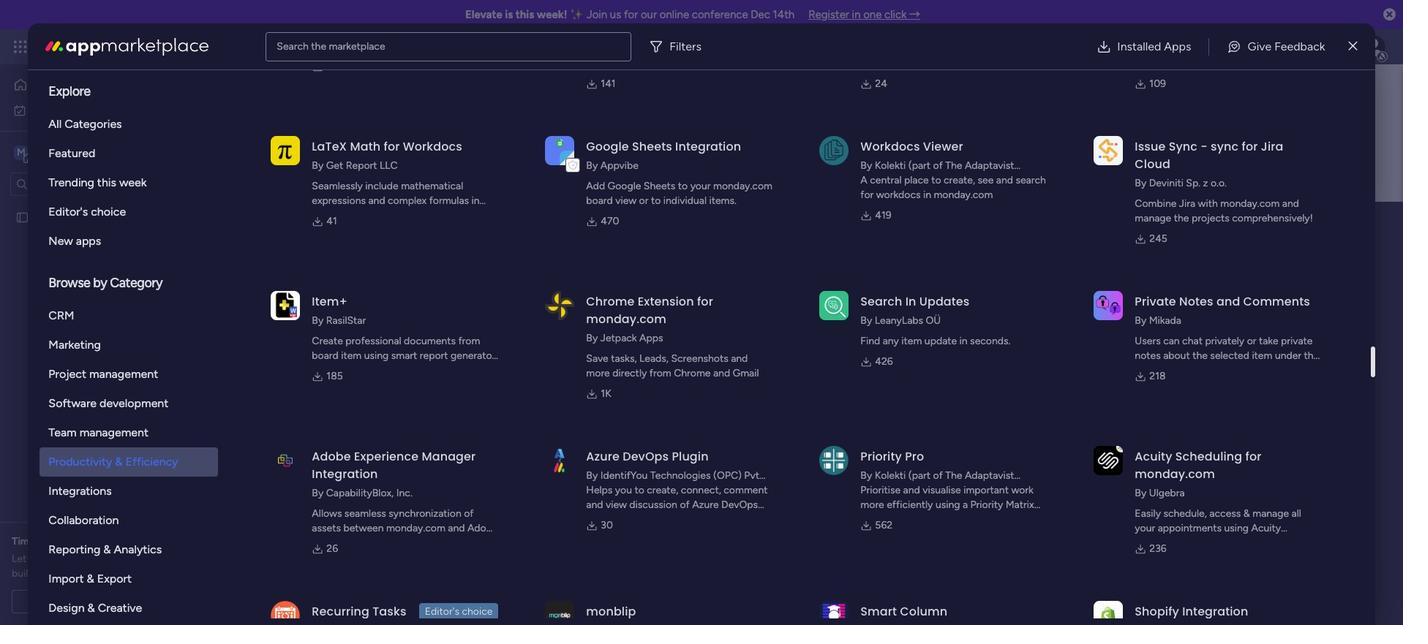 Task type: describe. For each thing, give the bounding box(es) containing it.
218
[[1150, 370, 1166, 383]]

let
[[12, 553, 26, 566]]

category
[[110, 275, 163, 291]]

of inside time for an expert review let our experts review what you've built so far. free of charge
[[87, 568, 97, 580]]

app logo image for item+
[[271, 291, 300, 320]]

new apps
[[49, 234, 101, 248]]

charge
[[100, 568, 131, 580]]

private notes and comments by mikada
[[1135, 293, 1310, 327]]

workdocs inside enhance your monday.com workdocs by generating a table of contents
[[1262, 42, 1308, 55]]

monday.com inside add google sheets to your monday.com board view or to individual items.
[[713, 180, 773, 192]]

or inside the users can chat privately or take private notes about the selected item under the item view.
[[1247, 335, 1257, 348]]

visualise
[[923, 484, 961, 497]]

app logo image for recurring tasks
[[271, 601, 300, 626]]

& inside the easily schedule, access & manage all your appointments using acuity scheduling.
[[1244, 508, 1250, 520]]

appointments
[[1158, 522, 1222, 535]]

home
[[34, 78, 62, 91]]

public board image
[[15, 210, 29, 224]]

to inside the a central place to create, see and search for workdocs in monday.com
[[932, 174, 941, 187]]

working
[[608, 42, 644, 55]]

give feedback
[[1248, 39, 1325, 53]]

by inside workdocs viewer by kolekti (part of the adaptavist group)
[[861, 160, 872, 172]]

& for efficiency
[[115, 455, 123, 469]]

privately
[[1205, 335, 1245, 348]]

24
[[875, 78, 887, 90]]

in inside "number your workdocs headings in one click"
[[1016, 42, 1024, 55]]

week!
[[537, 8, 567, 21]]

Search in workspace field
[[31, 176, 122, 192]]

(part for viewer
[[909, 160, 931, 172]]

monday work management
[[65, 38, 227, 55]]

1 vertical spatial main workspace
[[365, 207, 553, 240]]

far.
[[48, 568, 62, 580]]

latex
[[312, 138, 347, 155]]

z
[[1203, 177, 1208, 190]]

main inside workspace selection element
[[34, 145, 59, 159]]

your inside "number your workdocs headings in one click"
[[901, 42, 921, 55]]

by inside latex math for workdocs by get report llc
[[312, 160, 324, 172]]

of inside workdocs viewer by kolekti (part of the adaptavist group)
[[933, 160, 943, 172]]

power
[[693, 42, 722, 55]]

acuity inside the easily schedule, access & manage all your appointments using acuity scheduling.
[[1252, 522, 1281, 535]]

0 vertical spatial management
[[148, 38, 227, 55]]

to left "individual"
[[651, 195, 661, 207]]

0 vertical spatial review
[[101, 536, 132, 548]]

1 vertical spatial choice
[[462, 606, 493, 618]]

acuity scheduling for monday.com by ulgebra
[[1135, 449, 1262, 500]]

app logo image for latex math for workdocs
[[271, 136, 300, 165]]

boards
[[316, 295, 352, 309]]

by inside private notes and comments by mikada
[[1135, 315, 1147, 327]]

integration inside google sheets integration by appvibe
[[675, 138, 741, 155]]

by inside item+ by  rasilstar
[[312, 315, 324, 327]]

for inside the acuity scheduling for monday.com by ulgebra
[[1246, 449, 1262, 465]]

tasks,
[[611, 353, 637, 365]]

to up "individual"
[[678, 180, 688, 192]]

in right "register"
[[852, 8, 861, 21]]

plans
[[276, 40, 300, 53]]

1 vertical spatial workspace
[[427, 207, 553, 240]]

enhance
[[1135, 42, 1175, 55]]

and inside private notes and comments by mikada
[[1217, 293, 1240, 310]]

management for team management
[[79, 426, 149, 440]]

by inside google sheets integration by appvibe
[[586, 160, 598, 172]]

141
[[601, 78, 616, 90]]

using inside the easily schedule, access & manage all your appointments using acuity scheduling.
[[1224, 522, 1249, 535]]

mathematical
[[401, 180, 463, 192]]

apps inside chrome extension for monday.com by jetpack apps
[[640, 332, 663, 345]]

workdocs
[[876, 189, 921, 201]]

app logo image for issue sync - sync for jira cloud
[[1094, 136, 1123, 165]]

create, inside the a central place to create, see and search for workdocs in monday.com
[[944, 174, 975, 187]]

by inside the acuity scheduling for monday.com by ulgebra
[[1135, 487, 1147, 500]]

issue sync - sync for jira cloud by deviniti sp. z o.o.
[[1135, 138, 1284, 190]]

the down chat
[[1193, 350, 1208, 362]]

for inside issue sync - sync for jira cloud by deviniti sp. z o.o.
[[1242, 138, 1258, 155]]

installed apps
[[1117, 39, 1191, 53]]

apps inside add working microsoft power apps anywhere in monday.com
[[725, 42, 748, 55]]

comment
[[724, 484, 768, 497]]

directly inside helps you to create, connect, comment and view discussion of azure devops work items directly from monday.com
[[639, 514, 673, 526]]

priority inside prioritise and visualise important work more efficiently using a priority matrix on monday
[[971, 499, 1003, 511]]

recent
[[276, 295, 313, 309]]

2 vertical spatial workspace
[[507, 330, 557, 342]]

0 horizontal spatial by
[[93, 275, 107, 291]]

reporting
[[49, 543, 100, 557]]

design
[[49, 601, 85, 615]]

meeting
[[101, 596, 139, 608]]

google inside add google sheets to your monday.com board view or to individual items.
[[608, 180, 641, 192]]

items
[[611, 514, 636, 526]]

app logo image for adobe experience manager integration
[[271, 446, 300, 475]]

-
[[1201, 138, 1208, 155]]

14th
[[773, 8, 795, 21]]

search everything image
[[1279, 40, 1294, 54]]

plugin
[[672, 449, 709, 465]]

workdocs inside workdocs viewer by kolekti (part of the adaptavist group)
[[861, 138, 920, 155]]

test list box
[[0, 202, 187, 427]]

manager.
[[365, 537, 407, 549]]

installed
[[1117, 39, 1161, 53]]

productivity
[[49, 455, 112, 469]]

capabilityblox,
[[326, 487, 394, 500]]

workspace selection element
[[14, 144, 122, 163]]

of inside enhance your monday.com workdocs by generating a table of contents
[[1220, 57, 1230, 70]]

table
[[1195, 57, 1218, 70]]

by inside chrome extension for monday.com by jetpack apps
[[586, 332, 598, 345]]

1 horizontal spatial editor's
[[425, 606, 459, 618]]

and inside seamlessly include mathematical expressions and complex formulas in your workdocs
[[368, 195, 385, 207]]

place
[[904, 174, 929, 187]]

by inside azure devops plugin by identifyou technologies (opc) pvt ltd
[[586, 470, 598, 482]]

for inside chrome extension for monday.com by jetpack apps
[[697, 293, 713, 310]]

save
[[586, 353, 609, 365]]

see plans button
[[236, 36, 307, 58]]

search
[[1016, 174, 1046, 187]]

monday.com inside combine jira with monday.com and manage the projects comprehensively!
[[1221, 198, 1280, 210]]

tasks
[[373, 604, 406, 620]]

of inside 'allows seamless synchronization of assets between monday.com and adobe experience manager.'
[[464, 508, 474, 520]]

recent boards
[[276, 295, 352, 309]]

expert
[[67, 536, 98, 548]]

by inside search in updates by leanylabs oü
[[861, 315, 872, 327]]

dapulse x slim image
[[1349, 38, 1358, 55]]

search for in
[[861, 293, 902, 310]]

0 vertical spatial workspace
[[62, 145, 120, 159]]

chrome inside chrome extension for monday.com by jetpack apps
[[586, 293, 635, 310]]

your inside add google sheets to your monday.com board view or to individual items.
[[690, 180, 711, 192]]

and left gmail
[[713, 367, 730, 380]]

kolekti for workdocs
[[875, 160, 906, 172]]

browse by category
[[49, 275, 163, 291]]

get
[[326, 160, 343, 172]]

browse
[[49, 275, 90, 291]]

view for azure
[[606, 499, 627, 511]]

work up home button
[[118, 38, 145, 55]]

mikada
[[1149, 315, 1182, 327]]

sheets inside google sheets integration by appvibe
[[632, 138, 672, 155]]

for inside latex math for workdocs by get report llc
[[384, 138, 400, 155]]

search the marketplace
[[277, 40, 385, 52]]

manager
[[422, 449, 476, 465]]

in inside add working microsoft power apps anywhere in monday.com
[[633, 57, 642, 70]]

a inside enhance your monday.com workdocs by generating a table of contents
[[1187, 57, 1192, 70]]

featured
[[49, 146, 95, 160]]

gmail
[[733, 367, 759, 380]]

more for kolekti
[[861, 499, 884, 511]]

kolekti for priority
[[875, 470, 906, 482]]

1 vertical spatial editor's choice
[[425, 606, 493, 618]]

0 horizontal spatial one
[[863, 8, 882, 21]]

the right plans
[[311, 40, 326, 52]]

help image
[[1311, 40, 1326, 54]]

adaptavist for priority pro
[[965, 470, 1014, 482]]

monday.com inside add working microsoft power apps anywhere in monday.com
[[644, 57, 703, 70]]

monday.com inside the a central place to create, see and search for workdocs in monday.com
[[934, 189, 993, 201]]

in right recently
[[477, 330, 485, 342]]

manage inside the easily schedule, access & manage all your appointments using acuity scheduling.
[[1253, 508, 1289, 520]]

1 vertical spatial main
[[365, 207, 422, 240]]

workspace image
[[14, 145, 29, 161]]

management for project management
[[89, 367, 158, 381]]

productivity & efficiency
[[49, 455, 178, 469]]

enhance your monday.com workdocs by generating a table of contents
[[1135, 42, 1322, 70]]

0 vertical spatial editor's
[[49, 205, 88, 219]]

creative
[[98, 601, 142, 615]]

an
[[54, 536, 65, 548]]

app logo image for acuity scheduling for monday.com
[[1094, 446, 1123, 475]]

between
[[343, 522, 384, 535]]

main workspace inside workspace selection element
[[34, 145, 120, 159]]

for inside time for an expert review let our experts review what you've built so far. free of charge
[[37, 536, 51, 548]]

microsoft
[[647, 42, 691, 55]]

& for analytics
[[103, 543, 111, 557]]

built
[[12, 568, 32, 580]]

jetpack
[[600, 332, 637, 345]]

workdocs inside seamlessly include mathematical expressions and complex formulas in your workdocs
[[335, 209, 381, 222]]

access
[[1210, 508, 1241, 520]]

the down "private"
[[1304, 350, 1319, 362]]

you inside helps you to create, connect, comment and view discussion of azure devops work items directly from monday.com
[[615, 484, 632, 497]]

manage inside combine jira with monday.com and manage the projects comprehensively!
[[1135, 212, 1172, 225]]

import & export
[[49, 572, 132, 586]]

adobe inside 'allows seamless synchronization of assets between monday.com and adobe experience manager.'
[[467, 522, 498, 535]]

monday inside prioritise and visualise important work more efficiently using a priority matrix on monday
[[875, 514, 912, 526]]

0 horizontal spatial choice
[[91, 205, 126, 219]]

a inside prioritise and visualise important work more efficiently using a priority matrix on monday
[[963, 499, 968, 511]]

online
[[660, 8, 689, 21]]

expressions
[[312, 195, 366, 207]]

search for the
[[277, 40, 309, 52]]

0 horizontal spatial item
[[902, 335, 922, 348]]

Main workspace field
[[361, 207, 1344, 240]]

team management
[[49, 426, 149, 440]]

30
[[601, 519, 613, 532]]

1 horizontal spatial test
[[301, 364, 320, 377]]

my work
[[32, 104, 71, 116]]

experience inside 'allows seamless synchronization of assets between monday.com and adobe experience manager.'
[[312, 537, 363, 549]]

azure devops plugin by identifyou technologies (opc) pvt ltd
[[586, 449, 759, 497]]

headings
[[972, 42, 1013, 55]]

by inside adobe experience manager integration by capabilityblox, inc.
[[312, 487, 324, 500]]

register in one click →
[[809, 8, 921, 21]]

google inside google sheets integration by appvibe
[[586, 138, 629, 155]]

schedule
[[48, 596, 91, 608]]

boards
[[276, 330, 307, 342]]

devops inside azure devops plugin by identifyou technologies (opc) pvt ltd
[[623, 449, 669, 465]]

more for monday.com
[[586, 367, 610, 380]]

chrome inside save tasks, leads, screenshots and more directly from chrome and gmail
[[674, 367, 711, 380]]

number
[[861, 42, 898, 55]]

notes
[[1180, 293, 1214, 310]]

search in updates by leanylabs oü
[[861, 293, 970, 327]]

your inside seamlessly include mathematical expressions and complex formulas in your workdocs
[[312, 209, 332, 222]]

categories
[[65, 117, 122, 131]]



Task type: vqa. For each thing, say whether or not it's contained in the screenshot.
Kolekti inside Workdocs Viewer By Kolekti (part of The Adaptavist Group)
yes



Task type: locate. For each thing, give the bounding box(es) containing it.
0 vertical spatial manage
[[1135, 212, 1172, 225]]

search inside search in updates by leanylabs oü
[[861, 293, 902, 310]]

1 horizontal spatial manage
[[1253, 508, 1289, 520]]

view up 470
[[615, 195, 637, 207]]

workdocs inside "number your workdocs headings in one click"
[[924, 42, 969, 55]]

adaptavist inside workdocs viewer by kolekti (part of the adaptavist group)
[[965, 160, 1014, 172]]

0 vertical spatial integration
[[675, 138, 741, 155]]

or left take
[[1247, 335, 1257, 348]]

and right the boards
[[310, 330, 327, 342]]

by down recent boards
[[312, 315, 324, 327]]

in right update
[[960, 335, 968, 348]]

click inside "number your workdocs headings in one click"
[[861, 57, 881, 70]]

important
[[964, 484, 1009, 497]]

0 horizontal spatial monday
[[65, 38, 115, 55]]

1 vertical spatial adaptavist
[[965, 470, 1014, 482]]

sheets
[[632, 138, 672, 155], [644, 180, 676, 192]]

you've
[[141, 553, 171, 566]]

editor's down search in workspace field
[[49, 205, 88, 219]]

more inside prioritise and visualise important work more efficiently using a priority matrix on monday
[[861, 499, 884, 511]]

2 group) from the top
[[861, 484, 893, 497]]

anywhere
[[586, 57, 631, 70]]

1 vertical spatial directly
[[639, 514, 673, 526]]

group) for priority pro
[[861, 484, 893, 497]]

individual
[[663, 195, 707, 207]]

the inside workdocs viewer by kolekti (part of the adaptavist group)
[[946, 160, 962, 172]]

directly
[[613, 367, 647, 380], [639, 514, 673, 526]]

1 horizontal spatial azure
[[692, 499, 719, 511]]

by left get
[[312, 160, 324, 172]]

project
[[49, 367, 86, 381]]

create, inside helps you to create, connect, comment and view discussion of azure devops work items directly from monday.com
[[647, 484, 679, 497]]

recurring
[[312, 604, 369, 620]]

0 vertical spatial this
[[516, 8, 534, 21]]

generating
[[1135, 57, 1185, 70]]

adaptavist up see
[[965, 160, 1014, 172]]

adaptavist
[[965, 160, 1014, 172], [965, 470, 1014, 482]]

monday.com inside 'allows seamless synchronization of assets between monday.com and adobe experience manager.'
[[386, 522, 446, 535]]

by up users
[[1135, 315, 1147, 327]]

option
[[0, 204, 187, 207]]

1 vertical spatial create,
[[647, 484, 679, 497]]

work inside helps you to create, connect, comment and view discussion of azure devops work items directly from monday.com
[[586, 514, 609, 526]]

give feedback button
[[1216, 32, 1337, 61]]

0 horizontal spatial priority
[[861, 449, 902, 465]]

one inside "number your workdocs headings in one click"
[[1027, 42, 1044, 55]]

1 vertical spatial adobe
[[467, 522, 498, 535]]

ulgebra
[[1149, 487, 1185, 500]]

you down the identifyou
[[615, 484, 632, 497]]

any
[[883, 335, 899, 348]]

search up leanylabs
[[861, 293, 902, 310]]

jira right the "sync" on the top right
[[1261, 138, 1284, 155]]

marketing
[[49, 338, 101, 352]]

this right recently
[[488, 330, 505, 342]]

(part for pro
[[909, 470, 931, 482]]

or inside add google sheets to your monday.com board view or to individual items.
[[639, 195, 649, 207]]

main down the complex
[[365, 207, 422, 240]]

create, left see
[[944, 174, 975, 187]]

2 kolekti from the top
[[875, 470, 906, 482]]

1 vertical spatial priority
[[971, 499, 1003, 511]]

apps image
[[1243, 40, 1258, 54]]

add inside add google sheets to your monday.com board view or to individual items.
[[586, 180, 605, 192]]

0 horizontal spatial azure
[[586, 449, 620, 465]]

in inside seamlessly include mathematical expressions and complex formulas in your workdocs
[[472, 195, 480, 207]]

0 vertical spatial click
[[885, 8, 907, 21]]

0 vertical spatial group)
[[861, 174, 893, 187]]

0 horizontal spatial manage
[[1135, 212, 1172, 225]]

1 horizontal spatial more
[[861, 499, 884, 511]]

add for add working microsoft power apps anywhere in monday.com
[[586, 42, 605, 55]]

apps marketplace image
[[46, 38, 209, 55]]

review up import & export
[[83, 553, 113, 566]]

seconds.
[[970, 335, 1011, 348]]

work inside prioritise and visualise important work more efficiently using a priority matrix on monday
[[1011, 484, 1034, 497]]

by up find on the right of page
[[861, 315, 872, 327]]

editor's choice up apps
[[49, 205, 126, 219]]

chat
[[1182, 335, 1203, 348]]

426
[[875, 356, 893, 368]]

work left items
[[586, 514, 609, 526]]

0 vertical spatial search
[[277, 40, 309, 52]]

to inside helps you to create, connect, comment and view discussion of azure devops work items directly from monday.com
[[635, 484, 644, 497]]

1 kolekti from the top
[[875, 160, 906, 172]]

1 vertical spatial test
[[301, 364, 320, 377]]

all
[[49, 117, 62, 131]]

sheets inside add google sheets to your monday.com board view or to individual items.
[[644, 180, 676, 192]]

1 vertical spatial the
[[946, 470, 962, 482]]

2 horizontal spatial apps
[[1164, 39, 1191, 53]]

(part down the pro at the bottom right
[[909, 470, 931, 482]]

your inside enhance your monday.com workdocs by generating a table of contents
[[1177, 42, 1198, 55]]

1 adaptavist from the top
[[965, 160, 1014, 172]]

app logo image for priority pro
[[820, 446, 849, 475]]

efficiently
[[887, 499, 933, 511]]

using down access
[[1224, 522, 1249, 535]]

2 horizontal spatial item
[[1252, 350, 1273, 362]]

appvibe
[[600, 160, 639, 172]]

app logo image for azure devops plugin
[[545, 446, 575, 475]]

the for workdocs viewer
[[946, 160, 962, 172]]

invite members image
[[1211, 40, 1226, 54]]

time
[[12, 536, 35, 548]]

your up table
[[1177, 42, 1198, 55]]

for right us
[[624, 8, 638, 21]]

can
[[1163, 335, 1180, 348]]

1 vertical spatial a
[[963, 499, 968, 511]]

the for priority pro
[[946, 470, 962, 482]]

0 horizontal spatial editor's choice
[[49, 205, 126, 219]]

add for add google sheets to your monday.com board view or to individual items.
[[586, 180, 605, 192]]

our up so
[[29, 553, 44, 566]]

1 horizontal spatial devops
[[722, 499, 758, 511]]

work inside button
[[49, 104, 71, 116]]

2 horizontal spatial integration
[[1183, 604, 1249, 620]]

1 vertical spatial devops
[[722, 499, 758, 511]]

seamlessly include mathematical expressions and complex formulas in your workdocs
[[312, 180, 480, 222]]

monday.com up jetpack
[[586, 311, 666, 328]]

1 group) from the top
[[861, 174, 893, 187]]

1 horizontal spatial jira
[[1261, 138, 1284, 155]]

and inside 'allows seamless synchronization of assets between monday.com and adobe experience manager.'
[[448, 522, 465, 535]]

1 horizontal spatial or
[[1247, 335, 1257, 348]]

the inside combine jira with monday.com and manage the projects comprehensively!
[[1174, 212, 1189, 225]]

your inside the easily schedule, access & manage all your appointments using acuity scheduling.
[[1135, 522, 1155, 535]]

adobe inside adobe experience manager integration by capabilityblox, inc.
[[312, 449, 351, 465]]

2 vertical spatial integration
[[1183, 604, 1249, 620]]

test right "public board" icon
[[34, 211, 54, 224]]

more down save
[[586, 367, 610, 380]]

0 horizontal spatial test
[[34, 211, 54, 224]]

0 vertical spatial devops
[[623, 449, 669, 465]]

2 vertical spatial item
[[1135, 364, 1156, 377]]

your down expressions
[[312, 209, 332, 222]]

by inside priority pro by kolekti (part of the adaptavist group)
[[861, 470, 872, 482]]

add up anywhere
[[586, 42, 605, 55]]

installed apps button
[[1085, 32, 1203, 61]]

apps right power at the top
[[725, 42, 748, 55]]

technologies
[[650, 470, 711, 482]]

item right "any"
[[902, 335, 922, 348]]

470
[[601, 215, 619, 228]]

419
[[875, 209, 892, 222]]

seamless
[[345, 508, 386, 520]]

0 horizontal spatial from
[[650, 367, 671, 380]]

monday.com up comprehensively!
[[1221, 198, 1280, 210]]

board
[[586, 195, 613, 207]]

group) inside workdocs viewer by kolekti (part of the adaptavist group)
[[861, 174, 893, 187]]

by left appvibe
[[586, 160, 598, 172]]

of inside priority pro by kolekti (part of the adaptavist group)
[[933, 470, 943, 482]]

1 vertical spatial review
[[83, 553, 113, 566]]

562
[[875, 519, 893, 532]]

in inside the a central place to create, see and search for workdocs in monday.com
[[923, 189, 931, 201]]

& left what
[[103, 543, 111, 557]]

sheets up appvibe
[[632, 138, 672, 155]]

smart
[[861, 604, 897, 620]]

trending this week
[[49, 176, 147, 190]]

chrome down screenshots
[[674, 367, 711, 380]]

recently
[[437, 330, 475, 342]]

create, up discussion
[[647, 484, 679, 497]]

and right see
[[996, 174, 1013, 187]]

group) for workdocs viewer
[[861, 174, 893, 187]]

0 horizontal spatial apps
[[640, 332, 663, 345]]

group) up workdocs
[[861, 174, 893, 187]]

1 vertical spatial from
[[676, 514, 698, 526]]

my
[[32, 104, 46, 116]]

0 vertical spatial add
[[586, 42, 605, 55]]

collaboration
[[49, 514, 119, 528]]

apps right notifications icon
[[1164, 39, 1191, 53]]

private
[[1135, 293, 1176, 310]]

0 vertical spatial choice
[[91, 205, 126, 219]]

devops inside helps you to create, connect, comment and view discussion of azure devops work items directly from monday.com
[[722, 499, 758, 511]]

1 vertical spatial editor's
[[425, 606, 459, 618]]

and down synchronization
[[448, 522, 465, 535]]

0 horizontal spatial main
[[34, 145, 59, 159]]

and up efficiently
[[903, 484, 920, 497]]

monday.com inside enhance your monday.com workdocs by generating a table of contents
[[1200, 42, 1259, 55]]

main workspace down the 'formulas'
[[365, 207, 553, 240]]

by inside issue sync - sync for jira cloud by deviniti sp. z o.o.
[[1135, 177, 1147, 190]]

view inside helps you to create, connect, comment and view discussion of azure devops work items directly from monday.com
[[606, 499, 627, 511]]

of right free
[[87, 568, 97, 580]]

1 horizontal spatial item
[[1135, 364, 1156, 377]]

find
[[861, 335, 880, 348]]

1k
[[601, 388, 611, 400]]

0 vertical spatial kolekti
[[875, 160, 906, 172]]

integration right shopify
[[1183, 604, 1249, 620]]

app logo image for private notes and comments
[[1094, 291, 1123, 320]]

apps
[[1164, 39, 1191, 53], [725, 42, 748, 55], [640, 332, 663, 345]]

1 vertical spatial management
[[89, 367, 158, 381]]

azure inside helps you to create, connect, comment and view discussion of azure devops work items directly from monday.com
[[692, 499, 719, 511]]

monday.com inside chrome extension for monday.com by jetpack apps
[[586, 311, 666, 328]]

41
[[327, 215, 337, 228]]

so
[[34, 568, 45, 580]]

1 vertical spatial kolekti
[[875, 470, 906, 482]]

using down visualise
[[936, 499, 960, 511]]

adaptavist inside priority pro by kolekti (part of the adaptavist group)
[[965, 470, 1014, 482]]

monday.com down synchronization
[[386, 522, 446, 535]]

0 horizontal spatial chrome
[[586, 293, 635, 310]]

test left 185
[[301, 364, 320, 377]]

software development
[[49, 397, 169, 410]]

adaptavist for workdocs viewer
[[965, 160, 1014, 172]]

app logo image for search in updates
[[820, 291, 849, 320]]

report
[[346, 160, 377, 172]]

0 vertical spatial by
[[1310, 42, 1322, 55]]

1 the from the top
[[946, 160, 962, 172]]

0 horizontal spatial more
[[586, 367, 610, 380]]

the inside priority pro by kolekti (part of the adaptavist group)
[[946, 470, 962, 482]]

for up llc
[[384, 138, 400, 155]]

1 horizontal spatial this
[[488, 330, 505, 342]]

brad klo image
[[1362, 35, 1386, 59]]

1 vertical spatial click
[[861, 57, 881, 70]]

the down viewer
[[946, 160, 962, 172]]

azure
[[586, 449, 620, 465], [692, 499, 719, 511]]

monday.com inside the acuity scheduling for monday.com by ulgebra
[[1135, 466, 1215, 483]]

0 vertical spatial monday
[[65, 38, 115, 55]]

kolekti inside workdocs viewer by kolekti (part of the adaptavist group)
[[875, 160, 906, 172]]

to up discussion
[[635, 484, 644, 497]]

to
[[932, 174, 941, 187], [678, 180, 688, 192], [651, 195, 661, 207], [635, 484, 644, 497]]

dashboards
[[329, 330, 383, 342]]

monday.com up 'items.'
[[713, 180, 773, 192]]

1 vertical spatial group)
[[861, 484, 893, 497]]

jira inside combine jira with monday.com and manage the projects comprehensively!
[[1179, 198, 1196, 210]]

editor's choice right tasks
[[425, 606, 493, 618]]

by down cloud
[[1135, 177, 1147, 190]]

work up matrix
[[1011, 484, 1034, 497]]

create,
[[944, 174, 975, 187], [647, 484, 679, 497]]

1 vertical spatial using
[[1224, 522, 1249, 535]]

and up gmail
[[731, 353, 748, 365]]

main workspace down all categories
[[34, 145, 120, 159]]

this left week
[[97, 176, 116, 190]]

chrome extension for monday.com by jetpack apps
[[586, 293, 713, 345]]

m
[[17, 146, 26, 158]]

a left table
[[1187, 57, 1192, 70]]

reporting & analytics
[[49, 543, 162, 557]]

integrations
[[49, 484, 112, 498]]

1 horizontal spatial using
[[1224, 522, 1249, 535]]

1 horizontal spatial adobe
[[467, 522, 498, 535]]

and up comprehensively!
[[1282, 198, 1299, 210]]

from inside helps you to create, connect, comment and view discussion of azure devops work items directly from monday.com
[[676, 514, 698, 526]]

1 (part from the top
[[909, 160, 931, 172]]

integration
[[675, 138, 741, 155], [312, 466, 378, 483], [1183, 604, 1249, 620]]

monday.com down see
[[934, 189, 993, 201]]

combine
[[1135, 198, 1177, 210]]

2 adaptavist from the top
[[965, 470, 1014, 482]]

review
[[101, 536, 132, 548], [83, 553, 113, 566]]

monday.com down comment
[[700, 514, 760, 526]]

1 add from the top
[[586, 42, 605, 55]]

1 vertical spatial add
[[586, 180, 605, 192]]

& for creative
[[87, 601, 95, 615]]

comprehensively!
[[1232, 212, 1313, 225]]

apps inside installed apps button
[[1164, 39, 1191, 53]]

0 vertical spatial jira
[[1261, 138, 1284, 155]]

0 vertical spatial test
[[34, 211, 54, 224]]

0 horizontal spatial create,
[[647, 484, 679, 497]]

in down working
[[633, 57, 642, 70]]

manage down the combine
[[1135, 212, 1172, 225]]

a central place to create, see and search for workdocs in monday.com
[[861, 174, 1046, 201]]

prioritise and visualise important work more efficiently using a priority matrix on monday
[[861, 484, 1034, 526]]

notifications image
[[1147, 40, 1161, 54]]

2 the from the top
[[946, 470, 962, 482]]

or
[[639, 195, 649, 207], [1247, 335, 1257, 348]]

2 vertical spatial this
[[488, 330, 505, 342]]

search right see
[[277, 40, 309, 52]]

2 horizontal spatial a
[[1187, 57, 1192, 70]]

boards and dashboards you visited recently in this workspace
[[276, 330, 557, 342]]

trending
[[49, 176, 94, 190]]

google sheets integration by appvibe
[[586, 138, 741, 172]]

1 vertical spatial search
[[861, 293, 902, 310]]

acuity inside the acuity scheduling for monday.com by ulgebra
[[1135, 449, 1173, 465]]

by inside enhance your monday.com workdocs by generating a table of contents
[[1310, 42, 1322, 55]]

1 horizontal spatial create,
[[944, 174, 975, 187]]

visited
[[405, 330, 435, 342]]

0 vertical spatial one
[[863, 8, 882, 21]]

crm
[[49, 309, 74, 323]]

(part inside workdocs viewer by kolekti (part of the adaptavist group)
[[909, 160, 931, 172]]

integration inside adobe experience manager integration by capabilityblox, inc.
[[312, 466, 378, 483]]

2 add from the top
[[586, 180, 605, 192]]

your right number
[[901, 42, 921, 55]]

notes
[[1135, 350, 1161, 362]]

test inside list box
[[34, 211, 54, 224]]

ltd
[[586, 484, 601, 497]]

& right free
[[87, 572, 94, 586]]

click down number
[[861, 57, 881, 70]]

from inside save tasks, leads, screenshots and more directly from chrome and gmail
[[650, 367, 671, 380]]

view
[[615, 195, 637, 207], [606, 499, 627, 511]]

add inside add working microsoft power apps anywhere in monday.com
[[586, 42, 605, 55]]

0 horizontal spatial this
[[97, 176, 116, 190]]

app logo image for chrome extension for monday.com
[[545, 291, 575, 320]]

0 vertical spatial from
[[650, 367, 671, 380]]

1 vertical spatial experience
[[312, 537, 363, 549]]

and right notes at the right top of the page
[[1217, 293, 1240, 310]]

click
[[885, 8, 907, 21], [861, 57, 881, 70]]

0 vertical spatial using
[[936, 499, 960, 511]]

a inside button
[[93, 596, 98, 608]]

of down viewer
[[933, 160, 943, 172]]

from down leads,
[[650, 367, 671, 380]]

1 horizontal spatial main
[[365, 207, 422, 240]]

0 horizontal spatial main workspace
[[34, 145, 120, 159]]

review up what
[[101, 536, 132, 548]]

group) up on
[[861, 484, 893, 497]]

0 vertical spatial directly
[[613, 367, 647, 380]]

adobe
[[312, 449, 351, 465], [467, 522, 498, 535]]

chrome up jetpack
[[586, 293, 635, 310]]

1 horizontal spatial chrome
[[674, 367, 711, 380]]

projects
[[1192, 212, 1230, 225]]

leads,
[[640, 353, 669, 365]]

1 horizontal spatial search
[[861, 293, 902, 310]]

azure inside azure devops plugin by identifyou technologies (opc) pvt ltd
[[586, 449, 620, 465]]

✨
[[570, 8, 584, 21]]

using inside prioritise and visualise important work more efficiently using a priority matrix on monday
[[936, 499, 960, 511]]

monblip
[[586, 604, 636, 620]]

elevate
[[465, 8, 502, 21]]

0 vertical spatial chrome
[[586, 293, 635, 310]]

0 vertical spatial main workspace
[[34, 145, 120, 159]]

0 vertical spatial editor's choice
[[49, 205, 126, 219]]

select product image
[[13, 40, 28, 54]]

view for google
[[615, 195, 637, 207]]

0 horizontal spatial a
[[93, 596, 98, 608]]

1 horizontal spatial editor's choice
[[425, 606, 493, 618]]

directly inside save tasks, leads, screenshots and more directly from chrome and gmail
[[613, 367, 647, 380]]

your
[[901, 42, 921, 55], [1177, 42, 1198, 55], [690, 180, 711, 192], [312, 209, 332, 222], [1135, 522, 1155, 535]]

0 vertical spatial more
[[586, 367, 610, 380]]

and inside combine jira with monday.com and manage the projects comprehensively!
[[1282, 198, 1299, 210]]

1 vertical spatial chrome
[[674, 367, 711, 380]]

1 horizontal spatial our
[[641, 8, 657, 21]]

google up appvibe
[[586, 138, 629, 155]]

directly down tasks,
[[613, 367, 647, 380]]

by up easily at the bottom right of the page
[[1135, 487, 1147, 500]]

0 horizontal spatial you
[[385, 330, 402, 342]]

our left online
[[641, 8, 657, 21]]

allows seamless synchronization of assets between monday.com and adobe experience manager.
[[312, 508, 498, 549]]

integration up add google sheets to your monday.com board view or to individual items.
[[675, 138, 741, 155]]

1 vertical spatial item
[[1252, 350, 1273, 362]]

app logo image
[[820, 136, 849, 165], [271, 136, 300, 165], [545, 136, 575, 165], [1094, 136, 1123, 165], [271, 291, 300, 320], [545, 291, 575, 320], [820, 291, 849, 320], [1094, 291, 1123, 320], [271, 446, 300, 475], [545, 446, 575, 475], [820, 446, 849, 475], [1094, 446, 1123, 475], [271, 601, 300, 626], [545, 601, 575, 626], [820, 601, 849, 626], [1094, 601, 1123, 626]]

kolekti inside priority pro by kolekti (part of the adaptavist group)
[[875, 470, 906, 482]]

our inside time for an expert review let our experts review what you've built so far. free of charge
[[29, 553, 44, 566]]

the left projects
[[1174, 212, 1189, 225]]

and inside prioritise and visualise important work more efficiently using a priority matrix on monday
[[903, 484, 920, 497]]

for right the scheduling in the bottom right of the page
[[1246, 449, 1262, 465]]

0 horizontal spatial adobe
[[312, 449, 351, 465]]

group)
[[861, 174, 893, 187], [861, 484, 893, 497]]

1 horizontal spatial priority
[[971, 499, 1003, 511]]

of inside helps you to create, connect, comment and view discussion of azure devops work items directly from monday.com
[[680, 499, 690, 511]]

scheduling
[[1176, 449, 1243, 465]]

azure up the identifyou
[[586, 449, 620, 465]]

helps
[[586, 484, 613, 497]]

explore
[[49, 83, 91, 100]]

users can chat privately or take private notes about the selected item under the item view.
[[1135, 335, 1319, 377]]

leanylabs
[[875, 315, 923, 327]]

and inside the a central place to create, see and search for workdocs in monday.com
[[996, 174, 1013, 187]]

in down place
[[923, 189, 931, 201]]

1 vertical spatial by
[[93, 275, 107, 291]]

for inside the a central place to create, see and search for workdocs in monday.com
[[861, 189, 874, 201]]

a down important
[[963, 499, 968, 511]]

2 (part from the top
[[909, 470, 931, 482]]

conference
[[692, 8, 748, 21]]

combine jira with monday.com and manage the projects comprehensively!
[[1135, 198, 1313, 225]]

jira inside issue sync - sync for jira cloud by deviniti sp. z o.o.
[[1261, 138, 1284, 155]]

shopify
[[1135, 604, 1179, 620]]

devops up the identifyou
[[623, 449, 669, 465]]

add up board
[[586, 180, 605, 192]]

1 horizontal spatial you
[[615, 484, 632, 497]]

manage left all
[[1253, 508, 1289, 520]]

screenshots
[[671, 353, 729, 365]]

0 vertical spatial item
[[902, 335, 922, 348]]

0 vertical spatial you
[[385, 330, 402, 342]]

inbox image
[[1179, 40, 1193, 54]]

by right browse
[[93, 275, 107, 291]]

viewer
[[923, 138, 963, 155]]

kolekti up central
[[875, 160, 906, 172]]

& for export
[[87, 572, 94, 586]]

workdocs inside latex math for workdocs by get report llc
[[403, 138, 462, 155]]

easily schedule, access & manage all your appointments using acuity scheduling.
[[1135, 508, 1302, 549]]

(part inside priority pro by kolekti (part of the adaptavist group)
[[909, 470, 931, 482]]

acuity
[[1135, 449, 1173, 465], [1252, 522, 1281, 535]]

more inside save tasks, leads, screenshots and more directly from chrome and gmail
[[586, 367, 610, 380]]

0 horizontal spatial click
[[861, 57, 881, 70]]

0 vertical spatial priority
[[861, 449, 902, 465]]

and inside helps you to create, connect, comment and view discussion of azure devops work items directly from monday.com
[[586, 499, 603, 511]]

sp.
[[1186, 177, 1201, 190]]

chrome
[[586, 293, 635, 310], [674, 367, 711, 380]]

monday.com inside helps you to create, connect, comment and view discussion of azure devops work items directly from monday.com
[[700, 514, 760, 526]]

software
[[49, 397, 97, 410]]

editor's right tasks
[[425, 606, 459, 618]]

priority inside priority pro by kolekti (part of the adaptavist group)
[[861, 449, 902, 465]]

experience inside adobe experience manager integration by capabilityblox, inc.
[[354, 449, 419, 465]]

1 vertical spatial this
[[97, 176, 116, 190]]

view up items
[[606, 499, 627, 511]]

apps up leads,
[[640, 332, 663, 345]]

view inside add google sheets to your monday.com board view or to individual items.
[[615, 195, 637, 207]]

of right synchronization
[[464, 508, 474, 520]]

by right search everything image
[[1310, 42, 1322, 55]]

app logo image for workdocs viewer
[[820, 136, 849, 165]]

245
[[1150, 233, 1168, 245]]

1 horizontal spatial integration
[[675, 138, 741, 155]]

one right headings
[[1027, 42, 1044, 55]]



